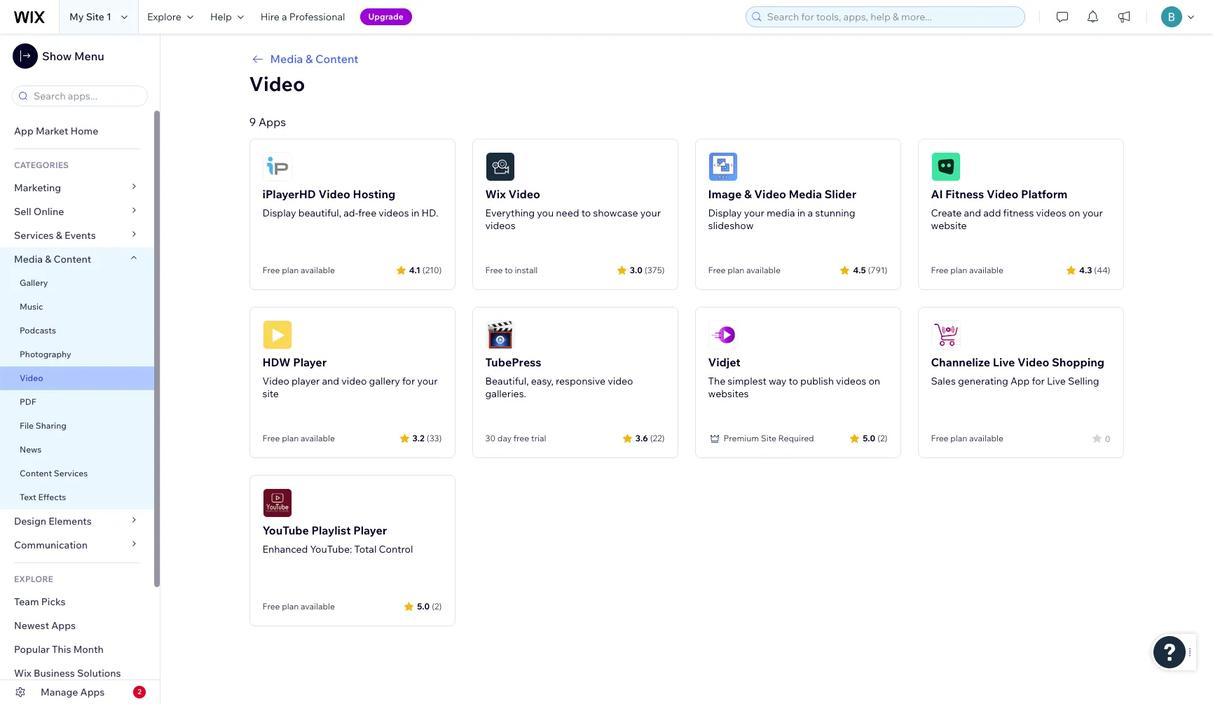 Task type: describe. For each thing, give the bounding box(es) containing it.
explore
[[147, 11, 182, 23]]

everything
[[486, 207, 535, 219]]

ai fitness video platform create and add fitness videos on your website
[[931, 187, 1103, 232]]

5.0 for player
[[417, 601, 430, 612]]

video inside channelize live video shopping sales generating app for live selling
[[1018, 355, 1050, 369]]

communication
[[14, 539, 90, 552]]

sell online
[[14, 205, 64, 218]]

effects
[[38, 492, 66, 503]]

marketing link
[[0, 176, 154, 200]]

a inside image & video media slider display your media in a stunning slideshow
[[808, 207, 813, 219]]

and inside ai fitness video platform create and add fitness videos on your website
[[964, 207, 982, 219]]

on inside vidjet the simplest way to publish videos on websites
[[869, 375, 881, 388]]

free for channelize
[[931, 433, 949, 444]]

manage apps
[[41, 686, 105, 699]]

free plan available for and
[[263, 433, 335, 444]]

iplayerhd
[[263, 187, 316, 201]]

you
[[537, 207, 554, 219]]

responsive
[[556, 375, 606, 388]]

content services link
[[0, 462, 154, 486]]

your inside image & video media slider display your media in a stunning slideshow
[[744, 207, 765, 219]]

this
[[52, 644, 71, 656]]

sell
[[14, 205, 31, 218]]

videos inside wix video everything you need to showcase your videos
[[486, 219, 516, 232]]

events
[[65, 229, 96, 242]]

wix business solutions
[[14, 667, 121, 680]]

sharing
[[36, 421, 67, 431]]

(22)
[[650, 433, 665, 443]]

sell online link
[[0, 200, 154, 224]]

platform
[[1022, 187, 1068, 201]]

& down the hire a professional link
[[306, 52, 313, 66]]

videos inside ai fitness video platform create and add fitness videos on your website
[[1037, 207, 1067, 219]]

your inside ai fitness video platform create and add fitness videos on your website
[[1083, 207, 1103, 219]]

video link
[[0, 367, 154, 391]]

video inside hdw player video player and video gallery for your site
[[263, 375, 290, 388]]

free inside iplayerhd video hosting display beautiful, ad-free videos in hd.
[[358, 207, 377, 219]]

free plan available for sales
[[931, 433, 1004, 444]]

3.0
[[630, 265, 643, 275]]

show
[[42, 49, 72, 63]]

(791)
[[868, 265, 888, 275]]

team
[[14, 596, 39, 609]]

wix video everything you need to showcase your videos
[[486, 187, 661, 232]]

free plan available for beautiful,
[[263, 265, 335, 276]]

30 day free trial
[[486, 433, 546, 444]]

create
[[931, 207, 962, 219]]

5.0 (2) for player
[[417, 601, 442, 612]]

image & video media slider display your media in a stunning slideshow
[[708, 187, 857, 232]]

1 horizontal spatial content
[[54, 253, 91, 266]]

slideshow
[[708, 219, 754, 232]]

available for create
[[970, 265, 1004, 276]]

generating
[[958, 375, 1009, 388]]

hdw player logo image
[[263, 320, 292, 350]]

player inside hdw player video player and video gallery for your site
[[293, 355, 327, 369]]

(2) for player
[[432, 601, 442, 612]]

music
[[20, 301, 43, 312]]

4.5 (791)
[[853, 265, 888, 275]]

for for player
[[402, 375, 415, 388]]

home
[[70, 125, 98, 137]]

4.3
[[1080, 265, 1093, 275]]

media & content inside sidebar element
[[14, 253, 91, 266]]

available for beautiful,
[[301, 265, 335, 276]]

explore
[[14, 574, 53, 585]]

popular
[[14, 644, 50, 656]]

tubepress logo image
[[486, 320, 515, 350]]

image & video media slider logo image
[[708, 152, 738, 182]]

newest
[[14, 620, 49, 632]]

solutions
[[77, 667, 121, 680]]

plan for beautiful,
[[282, 265, 299, 276]]

beautiful,
[[486, 375, 529, 388]]

photography link
[[0, 343, 154, 367]]

day
[[498, 433, 512, 444]]

in for hosting
[[411, 207, 420, 219]]

plan for youtube:
[[282, 602, 299, 612]]

upgrade button
[[360, 8, 412, 25]]

selling
[[1068, 375, 1100, 388]]

video inside iplayerhd video hosting display beautiful, ad-free videos in hd.
[[319, 187, 351, 201]]

podcasts
[[20, 325, 56, 336]]

3.6
[[636, 433, 648, 443]]

plan for slider
[[728, 265, 745, 276]]

free plan available for slider
[[708, 265, 781, 276]]

fitness
[[946, 187, 985, 201]]

site
[[263, 388, 279, 400]]

text effects link
[[0, 486, 154, 510]]

5.0 (2) for simplest
[[863, 433, 888, 443]]

hd.
[[422, 207, 439, 219]]

4.5
[[853, 265, 866, 275]]

free for iplayerhd
[[263, 265, 280, 276]]

to inside vidjet the simplest way to publish videos on websites
[[789, 375, 799, 388]]

free plan available for create
[[931, 265, 1004, 276]]

1 horizontal spatial media
[[270, 52, 303, 66]]

player inside youtube playlist player enhanced youtube: total control
[[354, 524, 387, 538]]

show menu button
[[13, 43, 104, 69]]

enhanced
[[263, 543, 308, 556]]

file
[[20, 421, 34, 431]]

ai
[[931, 187, 943, 201]]

media inside image & video media slider display your media in a stunning slideshow
[[789, 187, 822, 201]]

3.2 (33)
[[413, 433, 442, 443]]

hire
[[261, 11, 280, 23]]

wix for business
[[14, 667, 31, 680]]

team picks link
[[0, 590, 154, 614]]

websites
[[708, 388, 749, 400]]

control
[[379, 543, 413, 556]]

publish
[[801, 375, 834, 388]]

youtube:
[[310, 543, 352, 556]]

wix for video
[[486, 187, 506, 201]]

& down 'services & events'
[[45, 253, 51, 266]]

galleries.
[[486, 388, 526, 400]]

2 horizontal spatial content
[[316, 52, 359, 66]]

ad-
[[344, 207, 358, 219]]

0
[[1106, 434, 1111, 444]]

(2) for simplest
[[878, 433, 888, 443]]

free plan available for youtube:
[[263, 602, 335, 612]]

trial
[[531, 433, 546, 444]]

to inside wix video everything you need to showcase your videos
[[582, 207, 591, 219]]

youtube playlist player logo image
[[263, 489, 292, 518]]

professional
[[289, 11, 345, 23]]

marketing
[[14, 182, 61, 194]]

free for ai
[[931, 265, 949, 276]]

4.1 (210)
[[409, 265, 442, 275]]

for for live
[[1032, 375, 1045, 388]]

in for video
[[798, 207, 806, 219]]

app inside channelize live video shopping sales generating app for live selling
[[1011, 375, 1030, 388]]

media inside sidebar element
[[14, 253, 43, 266]]

plan for create
[[951, 265, 968, 276]]

required
[[779, 433, 814, 444]]

display inside image & video media slider display your media in a stunning slideshow
[[708, 207, 742, 219]]

your inside wix video everything you need to showcase your videos
[[641, 207, 661, 219]]

app inside sidebar element
[[14, 125, 34, 137]]

music link
[[0, 295, 154, 319]]

popular this month
[[14, 644, 104, 656]]

(210)
[[423, 265, 442, 275]]

Search apps... field
[[29, 86, 143, 106]]

plan for sales
[[951, 433, 968, 444]]

pdf link
[[0, 391, 154, 414]]

4.3 (44)
[[1080, 265, 1111, 275]]

app market home link
[[0, 119, 154, 143]]

video inside wix video everything you need to showcase your videos
[[509, 187, 541, 201]]

tubepress
[[486, 355, 542, 369]]

available for youtube:
[[301, 602, 335, 612]]

the
[[708, 375, 726, 388]]



Task type: vqa. For each thing, say whether or not it's contained in the screenshot.


Task type: locate. For each thing, give the bounding box(es) containing it.
videos up free to install
[[486, 219, 516, 232]]

apps for newest apps
[[51, 620, 76, 632]]

1 horizontal spatial 5.0 (2)
[[863, 433, 888, 443]]

free down hosting
[[358, 207, 377, 219]]

available down beautiful,
[[301, 265, 335, 276]]

design elements
[[14, 515, 92, 528]]

picks
[[41, 596, 66, 609]]

0 vertical spatial apps
[[259, 115, 286, 129]]

app left market
[[14, 125, 34, 137]]

1 vertical spatial 5.0
[[417, 601, 430, 612]]

0 horizontal spatial wix
[[14, 667, 31, 680]]

0 horizontal spatial a
[[282, 11, 287, 23]]

1 for from the left
[[402, 375, 415, 388]]

video right responsive
[[608, 375, 633, 388]]

video up media at the right top of the page
[[755, 187, 787, 201]]

0 horizontal spatial media & content
[[14, 253, 91, 266]]

for inside channelize live video shopping sales generating app for live selling
[[1032, 375, 1045, 388]]

video inside hdw player video player and video gallery for your site
[[342, 375, 367, 388]]

display
[[263, 207, 296, 219], [708, 207, 742, 219]]

content down professional
[[316, 52, 359, 66]]

0 horizontal spatial and
[[322, 375, 339, 388]]

and left add
[[964, 207, 982, 219]]

0 vertical spatial (2)
[[878, 433, 888, 443]]

0 vertical spatial and
[[964, 207, 982, 219]]

1 vertical spatial free
[[514, 433, 529, 444]]

videos inside vidjet the simplest way to publish videos on websites
[[836, 375, 867, 388]]

1 horizontal spatial app
[[1011, 375, 1030, 388]]

video up pdf
[[20, 373, 43, 384]]

0 vertical spatial a
[[282, 11, 287, 23]]

free for hdw
[[263, 433, 280, 444]]

Search for tools, apps, help & more... field
[[763, 7, 1021, 27]]

1 horizontal spatial a
[[808, 207, 813, 219]]

on right publish
[[869, 375, 881, 388]]

1 vertical spatial app
[[1011, 375, 1030, 388]]

to
[[582, 207, 591, 219], [505, 265, 513, 276], [789, 375, 799, 388]]

install
[[515, 265, 538, 276]]

& left events
[[56, 229, 62, 242]]

0 vertical spatial media
[[270, 52, 303, 66]]

1 horizontal spatial in
[[798, 207, 806, 219]]

media up the gallery
[[14, 253, 43, 266]]

display down iplayerhd
[[263, 207, 296, 219]]

site
[[86, 11, 104, 23], [761, 433, 777, 444]]

2 horizontal spatial to
[[789, 375, 799, 388]]

1 video from the left
[[342, 375, 367, 388]]

1 horizontal spatial live
[[1047, 375, 1066, 388]]

video inside image & video media slider display your media in a stunning slideshow
[[755, 187, 787, 201]]

free right day in the left of the page
[[514, 433, 529, 444]]

1 horizontal spatial and
[[964, 207, 982, 219]]

4.1
[[409, 265, 420, 275]]

0 horizontal spatial (2)
[[432, 601, 442, 612]]

gallery
[[20, 278, 48, 288]]

9
[[249, 115, 256, 129]]

videos right publish
[[836, 375, 867, 388]]

3.0 (375)
[[630, 265, 665, 275]]

1 vertical spatial (2)
[[432, 601, 442, 612]]

your up '4.3 (44)'
[[1083, 207, 1103, 219]]

apps for 9 apps
[[259, 115, 286, 129]]

1 horizontal spatial on
[[1069, 207, 1081, 219]]

0 horizontal spatial video
[[342, 375, 367, 388]]

live left the selling
[[1047, 375, 1066, 388]]

player up total
[[354, 524, 387, 538]]

business
[[34, 667, 75, 680]]

plan down beautiful,
[[282, 265, 299, 276]]

0 vertical spatial live
[[993, 355, 1015, 369]]

wix inside sidebar element
[[14, 667, 31, 680]]

0 horizontal spatial 5.0 (2)
[[417, 601, 442, 612]]

available for sales
[[970, 433, 1004, 444]]

1 vertical spatial 5.0 (2)
[[417, 601, 442, 612]]

0 vertical spatial free
[[358, 207, 377, 219]]

0 horizontal spatial content
[[20, 468, 52, 479]]

video up add
[[987, 187, 1019, 201]]

0 vertical spatial site
[[86, 11, 104, 23]]

shopping
[[1052, 355, 1105, 369]]

free plan available down slideshow at the right
[[708, 265, 781, 276]]

1 horizontal spatial media & content
[[270, 52, 359, 66]]

iplayerhd video hosting display beautiful, ad-free videos in hd.
[[263, 187, 439, 219]]

1 horizontal spatial video
[[608, 375, 633, 388]]

videos down hosting
[[379, 207, 409, 219]]

apps for manage apps
[[80, 686, 105, 699]]

5.0 for simplest
[[863, 433, 876, 443]]

to right the way
[[789, 375, 799, 388]]

premium site required
[[724, 433, 814, 444]]

media up media at the right top of the page
[[789, 187, 822, 201]]

content down services & events link
[[54, 253, 91, 266]]

way
[[769, 375, 787, 388]]

slider
[[825, 187, 857, 201]]

manage
[[41, 686, 78, 699]]

your left media at the right top of the page
[[744, 207, 765, 219]]

live up generating
[[993, 355, 1015, 369]]

1 vertical spatial wix
[[14, 667, 31, 680]]

1 horizontal spatial media & content link
[[249, 50, 1124, 67]]

services down news link on the left bottom
[[54, 468, 88, 479]]

5.0 (2)
[[863, 433, 888, 443], [417, 601, 442, 612]]

plan for and
[[282, 433, 299, 444]]

0 vertical spatial 5.0 (2)
[[863, 433, 888, 443]]

video inside ai fitness video platform create and add fitness videos on your website
[[987, 187, 1019, 201]]

free plan available down website
[[931, 265, 1004, 276]]

for left the selling
[[1032, 375, 1045, 388]]

2 vertical spatial to
[[789, 375, 799, 388]]

0 vertical spatial content
[[316, 52, 359, 66]]

content down news
[[20, 468, 52, 479]]

online
[[34, 205, 64, 218]]

your right gallery
[[417, 375, 438, 388]]

video inside tubepress beautiful, easy, responsive video galleries.
[[608, 375, 633, 388]]

in left hd.
[[411, 207, 420, 219]]

wix down popular
[[14, 667, 31, 680]]

player up player
[[293, 355, 327, 369]]

free down site
[[263, 433, 280, 444]]

free for youtube
[[263, 602, 280, 612]]

wix video logo image
[[486, 152, 515, 182]]

9 apps
[[249, 115, 286, 129]]

app market home
[[14, 125, 98, 137]]

1 horizontal spatial (2)
[[878, 433, 888, 443]]

0 vertical spatial to
[[582, 207, 591, 219]]

plan down website
[[951, 265, 968, 276]]

0 vertical spatial media & content
[[270, 52, 359, 66]]

vidjet logo image
[[708, 320, 738, 350]]

apps
[[259, 115, 286, 129], [51, 620, 76, 632], [80, 686, 105, 699]]

design elements link
[[0, 510, 154, 534]]

your
[[641, 207, 661, 219], [744, 207, 765, 219], [1083, 207, 1103, 219], [417, 375, 438, 388]]

apps up 'this'
[[51, 620, 76, 632]]

playlist
[[312, 524, 351, 538]]

free plan available
[[263, 265, 335, 276], [708, 265, 781, 276], [931, 265, 1004, 276], [263, 433, 335, 444], [931, 433, 1004, 444], [263, 602, 335, 612]]

1 vertical spatial a
[[808, 207, 813, 219]]

free down slideshow at the right
[[708, 265, 726, 276]]

my
[[69, 11, 84, 23]]

5.0
[[863, 433, 876, 443], [417, 601, 430, 612]]

podcasts link
[[0, 319, 154, 343]]

available for slider
[[747, 265, 781, 276]]

iplayerhd video hosting logo image
[[263, 152, 292, 182]]

file sharing
[[20, 421, 67, 431]]

1 display from the left
[[263, 207, 296, 219]]

0 horizontal spatial media & content link
[[0, 247, 154, 271]]

& inside image & video media slider display your media in a stunning slideshow
[[745, 187, 752, 201]]

0 vertical spatial media & content link
[[249, 50, 1124, 67]]

video up everything
[[509, 187, 541, 201]]

free
[[358, 207, 377, 219], [514, 433, 529, 444]]

0 horizontal spatial app
[[14, 125, 34, 137]]

beautiful,
[[298, 207, 342, 219]]

0 horizontal spatial for
[[402, 375, 415, 388]]

text
[[20, 492, 36, 503]]

1 horizontal spatial display
[[708, 207, 742, 219]]

plan down sales at bottom right
[[951, 433, 968, 444]]

1 horizontal spatial free
[[514, 433, 529, 444]]

available down generating
[[970, 433, 1004, 444]]

plan down enhanced
[[282, 602, 299, 612]]

gallery
[[369, 375, 400, 388]]

free plan available down beautiful,
[[263, 265, 335, 276]]

available
[[301, 265, 335, 276], [747, 265, 781, 276], [970, 265, 1004, 276], [301, 433, 335, 444], [970, 433, 1004, 444], [301, 602, 335, 612]]

in inside image & video media slider display your media in a stunning slideshow
[[798, 207, 806, 219]]

on right fitness
[[1069, 207, 1081, 219]]

month
[[73, 644, 104, 656]]

2 for from the left
[[1032, 375, 1045, 388]]

1 vertical spatial site
[[761, 433, 777, 444]]

video up 9 apps
[[249, 72, 305, 96]]

news link
[[0, 438, 154, 462]]

videos inside iplayerhd video hosting display beautiful, ad-free videos in hd.
[[379, 207, 409, 219]]

2 in from the left
[[798, 207, 806, 219]]

in right media at the right top of the page
[[798, 207, 806, 219]]

plan down slideshow at the right
[[728, 265, 745, 276]]

free plan available down generating
[[931, 433, 1004, 444]]

display inside iplayerhd video hosting display beautiful, ad-free videos in hd.
[[263, 207, 296, 219]]

video inside sidebar element
[[20, 373, 43, 384]]

2 display from the left
[[708, 207, 742, 219]]

1 vertical spatial media
[[789, 187, 822, 201]]

add
[[984, 207, 1001, 219]]

available down slideshow at the right
[[747, 265, 781, 276]]

1
[[107, 11, 111, 23]]

0 vertical spatial services
[[14, 229, 54, 242]]

1 vertical spatial to
[[505, 265, 513, 276]]

free down enhanced
[[263, 602, 280, 612]]

0 horizontal spatial media
[[14, 253, 43, 266]]

and right player
[[322, 375, 339, 388]]

player
[[293, 355, 327, 369], [354, 524, 387, 538]]

free left install
[[486, 265, 503, 276]]

0 horizontal spatial free
[[358, 207, 377, 219]]

0 vertical spatial app
[[14, 125, 34, 137]]

2 vertical spatial media
[[14, 253, 43, 266]]

& right image
[[745, 187, 752, 201]]

1 in from the left
[[411, 207, 420, 219]]

app right generating
[[1011, 375, 1030, 388]]

0 horizontal spatial 5.0
[[417, 601, 430, 612]]

apps right 9
[[259, 115, 286, 129]]

free to install
[[486, 265, 538, 276]]

to right "need"
[[582, 207, 591, 219]]

sales
[[931, 375, 956, 388]]

sidebar element
[[0, 34, 161, 705]]

1 horizontal spatial apps
[[80, 686, 105, 699]]

wix up everything
[[486, 187, 506, 201]]

1 horizontal spatial site
[[761, 433, 777, 444]]

hdw
[[263, 355, 291, 369]]

videos
[[379, 207, 409, 219], [1037, 207, 1067, 219], [486, 219, 516, 232], [836, 375, 867, 388]]

upgrade
[[368, 11, 404, 22]]

media & content down professional
[[270, 52, 359, 66]]

0 vertical spatial player
[[293, 355, 327, 369]]

pdf
[[20, 397, 36, 407]]

videos down platform
[[1037, 207, 1067, 219]]

site for premium
[[761, 433, 777, 444]]

1 vertical spatial apps
[[51, 620, 76, 632]]

0 horizontal spatial apps
[[51, 620, 76, 632]]

(375)
[[645, 265, 665, 275]]

content
[[316, 52, 359, 66], [54, 253, 91, 266], [20, 468, 52, 479]]

your inside hdw player video player and video gallery for your site
[[417, 375, 438, 388]]

&
[[306, 52, 313, 66], [745, 187, 752, 201], [56, 229, 62, 242], [45, 253, 51, 266]]

3.6 (22)
[[636, 433, 665, 443]]

(44)
[[1095, 265, 1111, 275]]

apps down solutions
[[80, 686, 105, 699]]

channelize live video shopping logo image
[[931, 320, 961, 350]]

0 vertical spatial wix
[[486, 187, 506, 201]]

1 vertical spatial media & content link
[[0, 247, 154, 271]]

a left stunning
[[808, 207, 813, 219]]

on inside ai fitness video platform create and add fitness videos on your website
[[1069, 207, 1081, 219]]

hdw player video player and video gallery for your site
[[263, 355, 438, 400]]

video left gallery
[[342, 375, 367, 388]]

free for wix
[[486, 265, 503, 276]]

video left 'shopping' at bottom right
[[1018, 355, 1050, 369]]

ai fitness video platform logo image
[[931, 152, 961, 182]]

site for my
[[86, 11, 104, 23]]

available down youtube:
[[301, 602, 335, 612]]

free up the hdw player logo
[[263, 265, 280, 276]]

1 vertical spatial services
[[54, 468, 88, 479]]

a right "hire"
[[282, 11, 287, 23]]

free down sales at bottom right
[[931, 433, 949, 444]]

hire a professional link
[[252, 0, 354, 34]]

video up beautiful,
[[319, 187, 351, 201]]

your right showcase
[[641, 207, 661, 219]]

0 horizontal spatial to
[[505, 265, 513, 276]]

2 vertical spatial apps
[[80, 686, 105, 699]]

wix
[[486, 187, 506, 201], [14, 667, 31, 680]]

available for and
[[301, 433, 335, 444]]

wix inside wix video everything you need to showcase your videos
[[486, 187, 506, 201]]

1 vertical spatial content
[[54, 253, 91, 266]]

free for image
[[708, 265, 726, 276]]

elements
[[49, 515, 92, 528]]

1 vertical spatial live
[[1047, 375, 1066, 388]]

1 horizontal spatial 5.0
[[863, 433, 876, 443]]

(2)
[[878, 433, 888, 443], [432, 601, 442, 612]]

for inside hdw player video player and video gallery for your site
[[402, 375, 415, 388]]

0 horizontal spatial site
[[86, 11, 104, 23]]

premium
[[724, 433, 759, 444]]

design
[[14, 515, 46, 528]]

1 horizontal spatial player
[[354, 524, 387, 538]]

in inside iplayerhd video hosting display beautiful, ad-free videos in hd.
[[411, 207, 420, 219]]

media down the hire a professional link
[[270, 52, 303, 66]]

for right gallery
[[402, 375, 415, 388]]

site left 1
[[86, 11, 104, 23]]

2
[[138, 688, 141, 697]]

my site 1
[[69, 11, 111, 23]]

communication link
[[0, 534, 154, 557]]

and inside hdw player video player and video gallery for your site
[[322, 375, 339, 388]]

help
[[210, 11, 232, 23]]

vidjet
[[708, 355, 741, 369]]

available down player
[[301, 433, 335, 444]]

in
[[411, 207, 420, 219], [798, 207, 806, 219]]

1 vertical spatial on
[[869, 375, 881, 388]]

0 horizontal spatial on
[[869, 375, 881, 388]]

1 horizontal spatial for
[[1032, 375, 1045, 388]]

30
[[486, 433, 496, 444]]

site right the premium
[[761, 433, 777, 444]]

1 horizontal spatial wix
[[486, 187, 506, 201]]

1 vertical spatial media & content
[[14, 253, 91, 266]]

1 horizontal spatial to
[[582, 207, 591, 219]]

2 vertical spatial content
[[20, 468, 52, 479]]

2 video from the left
[[608, 375, 633, 388]]

showcase
[[593, 207, 638, 219]]

to left install
[[505, 265, 513, 276]]

plan down player
[[282, 433, 299, 444]]

0 horizontal spatial display
[[263, 207, 296, 219]]

channelize live video shopping sales generating app for live selling
[[931, 355, 1105, 388]]

tubepress beautiful, easy, responsive video galleries.
[[486, 355, 633, 400]]

services & events link
[[0, 224, 154, 247]]

0 horizontal spatial in
[[411, 207, 420, 219]]

1 vertical spatial and
[[322, 375, 339, 388]]

1 vertical spatial player
[[354, 524, 387, 538]]

3.2
[[413, 433, 425, 443]]

2 horizontal spatial media
[[789, 187, 822, 201]]

video down hdw
[[263, 375, 290, 388]]

free down website
[[931, 265, 949, 276]]

easy,
[[531, 375, 554, 388]]

hire a professional
[[261, 11, 345, 23]]

available down add
[[970, 265, 1004, 276]]

0 horizontal spatial player
[[293, 355, 327, 369]]

free plan available down site
[[263, 433, 335, 444]]

display down image
[[708, 207, 742, 219]]

0 vertical spatial 5.0
[[863, 433, 876, 443]]

website
[[931, 219, 967, 232]]

media & content down 'services & events'
[[14, 253, 91, 266]]

services down sell online
[[14, 229, 54, 242]]

2 horizontal spatial apps
[[259, 115, 286, 129]]

gallery link
[[0, 271, 154, 295]]

popular this month link
[[0, 638, 154, 662]]

free plan available down enhanced
[[263, 602, 335, 612]]

0 horizontal spatial live
[[993, 355, 1015, 369]]

0 vertical spatial on
[[1069, 207, 1081, 219]]



